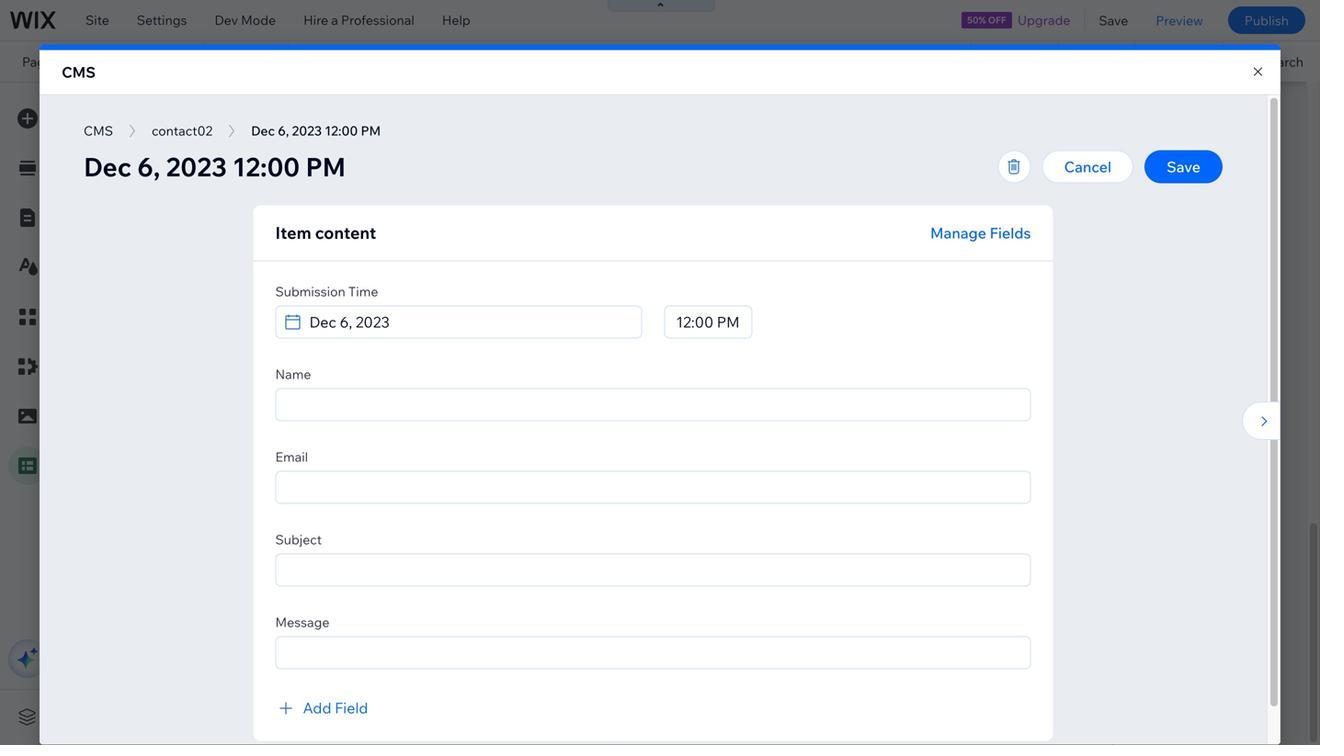 Task type: vqa. For each thing, say whether or not it's contained in the screenshot.
'Form'
yes



Task type: describe. For each thing, give the bounding box(es) containing it.
site
[[399, 168, 420, 184]]

create collection button
[[336, 667, 499, 700]]

your collections
[[78, 180, 175, 196]]

contact02
[[300, 216, 361, 232]]

search button
[[1223, 41, 1320, 82]]

professional
[[341, 12, 415, 28]]

search
[[1262, 54, 1304, 70]]

50% off
[[967, 14, 1007, 26]]

help
[[442, 12, 471, 28]]

dev
[[215, 12, 238, 28]]

create
[[358, 674, 404, 692]]

main
[[78, 149, 108, 165]]

contact02 permissions: form submissions
[[300, 216, 460, 248]]

dev mode
[[215, 12, 276, 28]]

publish
[[1245, 12, 1289, 28]]

a inside your collections collections created by a site collaborator.
[[389, 168, 396, 184]]

preview
[[1156, 12, 1203, 28]]

your collections collections created by a site collaborator.
[[252, 149, 498, 184]]

form
[[367, 234, 394, 248]]

your for your collections collections created by a site collaborator.
[[252, 149, 279, 165]]

publish button
[[1228, 6, 1306, 34]]

collection
[[407, 674, 477, 692]]



Task type: locate. For each thing, give the bounding box(es) containing it.
create collection
[[358, 674, 477, 692]]

your for your collections
[[78, 180, 105, 196]]

hire a professional
[[303, 12, 415, 28]]

1 horizontal spatial your
[[252, 149, 279, 165]]

1 vertical spatial a
[[389, 168, 396, 184]]

0 vertical spatial a
[[331, 12, 338, 28]]

save button
[[1085, 0, 1142, 40]]

0 horizontal spatial your
[[78, 180, 105, 196]]

upgrade
[[1018, 12, 1071, 28]]

off
[[988, 14, 1007, 26]]

collections for your collections collections created by a site collaborator.
[[282, 149, 351, 165]]

permissions:
[[300, 234, 364, 248]]

collections for your collections
[[108, 180, 175, 196]]

site
[[86, 12, 109, 28]]

1 horizontal spatial a
[[389, 168, 396, 184]]

mode
[[241, 12, 276, 28]]

created
[[322, 168, 368, 184]]

a right by
[[389, 168, 396, 184]]

your
[[252, 149, 279, 165], [78, 180, 105, 196]]

your inside your collections collections created by a site collaborator.
[[252, 149, 279, 165]]

50%
[[967, 14, 986, 26]]

0 vertical spatial your
[[252, 149, 279, 165]]

a right hire
[[331, 12, 338, 28]]

hire
[[303, 12, 328, 28]]

collections
[[282, 149, 351, 165], [252, 168, 319, 184], [108, 180, 175, 196]]

projects
[[69, 54, 138, 70]]

0 horizontal spatial a
[[331, 12, 338, 28]]

by
[[371, 168, 386, 184]]

collaborator.
[[423, 168, 498, 184]]

1 vertical spatial your
[[78, 180, 105, 196]]

preview button
[[1142, 0, 1217, 40]]

a
[[331, 12, 338, 28], [389, 168, 396, 184]]

submissions
[[396, 234, 460, 248]]

cms
[[62, 63, 96, 81]]

settings
[[137, 12, 187, 28]]

save
[[1099, 12, 1128, 28]]



